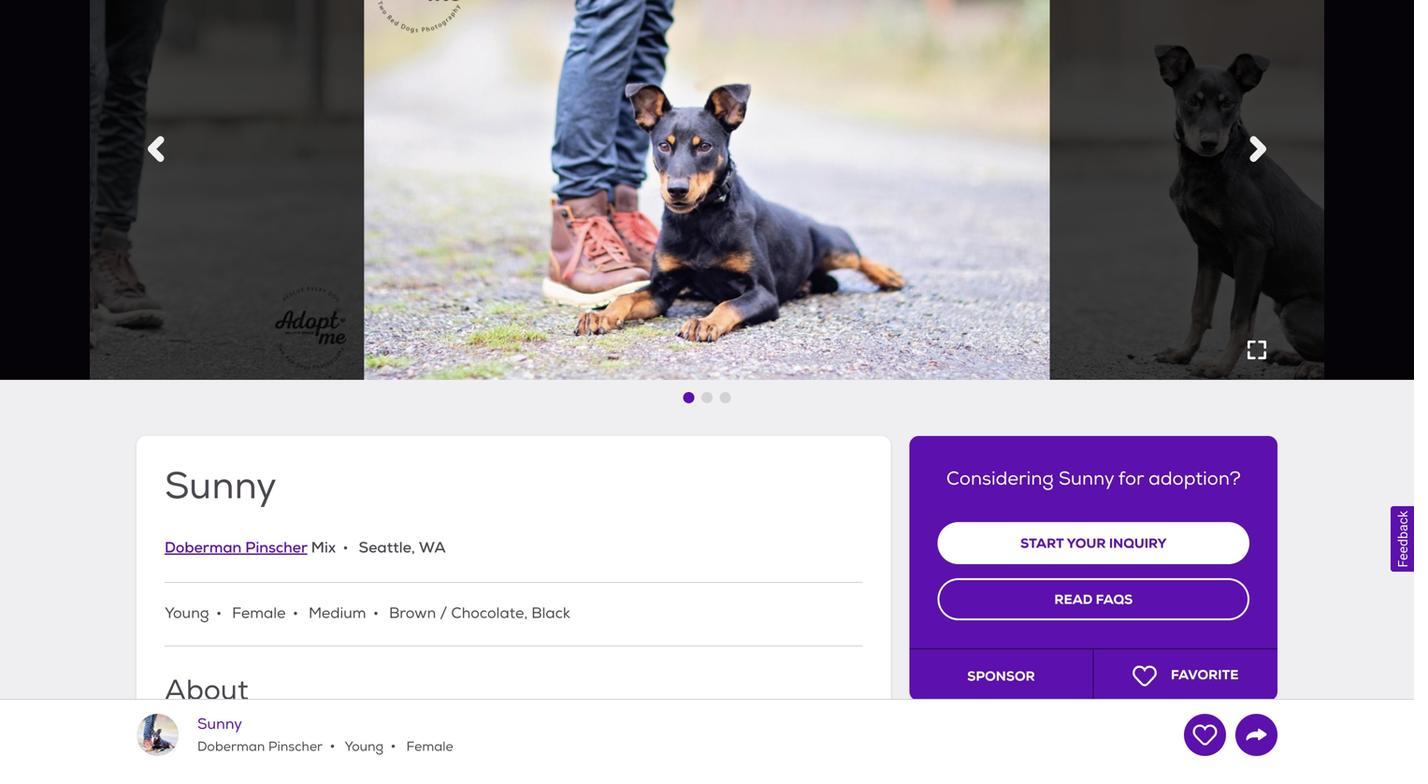 Task type: locate. For each thing, give the bounding box(es) containing it.
1 vertical spatial female
[[403, 739, 454, 755]]

advertisement region
[[954, 729, 1235, 770]]

young
[[165, 604, 209, 623], [342, 739, 384, 755]]

1 horizontal spatial female
[[403, 739, 454, 755]]

pinscher for doberman pinscher mix
[[245, 538, 308, 557]]

pet type element
[[165, 536, 446, 560]]

0 horizontal spatial female
[[232, 604, 286, 623]]

young right athletic,
[[342, 739, 384, 755]]

pinscher right funny,
[[268, 739, 323, 755]]

female right friendly
[[403, 739, 454, 755]]

pinscher inside pet type element
[[245, 538, 308, 557]]

0 vertical spatial doberman
[[165, 538, 242, 557]]

pinscher
[[245, 538, 308, 557], [268, 739, 323, 755]]

sponsor button
[[910, 650, 1094, 701]]

sunny
[[165, 463, 277, 510], [1059, 467, 1115, 491], [197, 715, 242, 733]]

0 vertical spatial young
[[165, 604, 209, 623]]

sunny, an adoptable doberman pinscher mix in seattle, wa_image-2 image
[[1051, 0, 1415, 380]]

sunny up doberman pinscher link in the bottom left of the page
[[165, 463, 277, 510]]

0 vertical spatial female
[[232, 604, 286, 623]]

0 horizontal spatial young
[[165, 604, 209, 623]]

doberman pinscher
[[197, 739, 323, 755]]

seattle, wa
[[359, 538, 446, 557]]

favorite
[[1172, 666, 1239, 684]]

doberman
[[165, 538, 242, 557], [197, 739, 265, 755]]

inquiry
[[1110, 535, 1167, 552]]

favorite button
[[1094, 650, 1278, 701]]

read faqs
[[1055, 591, 1133, 608]]

characteristics
[[165, 723, 308, 743]]

1 vertical spatial doberman
[[197, 739, 265, 755]]

considering       sunny       for adoption?
[[947, 467, 1242, 491]]

young up about
[[165, 604, 209, 623]]

sunny up funny,
[[197, 715, 242, 733]]

sunny for seattle, wa
[[165, 463, 277, 510]]

playful,
[[165, 747, 212, 763]]

sponsor
[[968, 667, 1036, 685]]

1 vertical spatial pinscher
[[268, 739, 323, 755]]

doberman pinscher mix
[[165, 538, 336, 557]]

0 vertical spatial pinscher
[[245, 538, 308, 557]]

1 vertical spatial young
[[342, 739, 384, 755]]

start your inquiry link
[[938, 522, 1250, 564]]

pinscher left mix
[[245, 538, 308, 557]]

athletic,
[[259, 747, 310, 763]]

brown
[[389, 604, 436, 623]]

female
[[232, 604, 286, 623], [403, 739, 454, 755]]

adoption?
[[1149, 467, 1242, 491]]

female down doberman pinscher mix
[[232, 604, 286, 623]]

faqs
[[1096, 591, 1133, 608]]

doberman inside pet type element
[[165, 538, 242, 557]]

black
[[532, 604, 571, 623]]

start your inquiry
[[1021, 535, 1167, 552]]

medium
[[309, 604, 366, 623]]

young inside pet physical characteristics element
[[165, 604, 209, 623]]

read
[[1055, 591, 1093, 608]]



Task type: describe. For each thing, give the bounding box(es) containing it.
funny,
[[215, 747, 256, 763]]

considering
[[947, 467, 1054, 491]]

brown / chocolate , black
[[389, 604, 571, 623]]

chocolate
[[451, 604, 524, 623]]

doberman for doberman pinscher mix
[[165, 538, 242, 557]]

sunny image
[[137, 714, 179, 756]]

about
[[165, 673, 249, 708]]

sunny left 'for'
[[1059, 467, 1115, 491]]

for
[[1119, 467, 1144, 491]]

,
[[524, 604, 528, 623]]

doberman pinscher link
[[165, 538, 308, 557]]

sunny, an adoptable doberman pinscher mix in seattle, wa_image-1 image
[[364, 0, 1051, 380]]

wa
[[419, 538, 446, 557]]

sunny for young
[[197, 715, 242, 733]]

characteristics playful, funny, athletic, friendly
[[165, 723, 364, 763]]

doberman for doberman pinscher
[[197, 739, 265, 755]]

pinscher for doberman pinscher
[[268, 739, 323, 755]]

mix
[[311, 538, 336, 557]]

female inside pet physical characteristics element
[[232, 604, 286, 623]]

1 horizontal spatial young
[[342, 739, 384, 755]]

your
[[1067, 535, 1107, 552]]

seattle,
[[359, 538, 415, 557]]

read faqs link
[[938, 578, 1250, 621]]

sunny, an adoptable doberman pinscher mix in seattle, wa_image-3 image
[[0, 0, 364, 380]]

friendly
[[313, 747, 364, 763]]

start
[[1021, 535, 1064, 552]]

/
[[440, 604, 447, 623]]

pet physical characteristics element
[[165, 602, 863, 626]]



Task type: vqa. For each thing, say whether or not it's contained in the screenshot.
the Sponsor
yes



